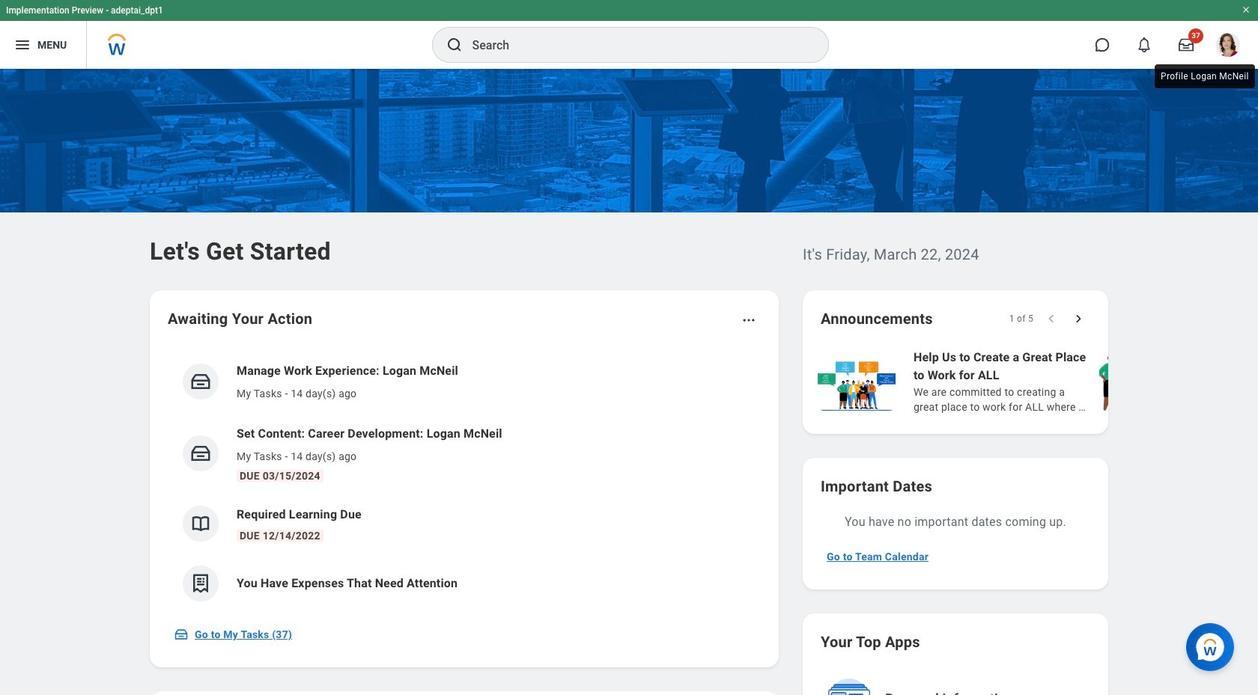 Task type: vqa. For each thing, say whether or not it's contained in the screenshot.
The 3,682 Days
no



Task type: locate. For each thing, give the bounding box(es) containing it.
status
[[1009, 313, 1033, 325]]

inbox large image
[[1179, 37, 1194, 52]]

list
[[815, 347, 1258, 416], [168, 350, 761, 614]]

chevron left small image
[[1044, 312, 1059, 327]]

1 vertical spatial inbox image
[[189, 443, 212, 465]]

justify image
[[13, 36, 31, 54]]

main content
[[0, 69, 1258, 696]]

book open image
[[189, 513, 212, 535]]

dashboard expenses image
[[189, 573, 212, 595]]

1 horizontal spatial list
[[815, 347, 1258, 416]]

close environment banner image
[[1242, 5, 1251, 14]]

Search Workday  search field
[[472, 28, 797, 61]]

chevron right small image
[[1071, 312, 1086, 327]]

inbox image
[[189, 371, 212, 393], [189, 443, 212, 465]]

tooltip
[[1152, 61, 1258, 91]]

0 vertical spatial inbox image
[[189, 371, 212, 393]]

0 horizontal spatial list
[[168, 350, 761, 614]]

notifications large image
[[1137, 37, 1152, 52]]

banner
[[0, 0, 1258, 69]]

2 inbox image from the top
[[189, 443, 212, 465]]



Task type: describe. For each thing, give the bounding box(es) containing it.
inbox image
[[174, 628, 189, 643]]

1 inbox image from the top
[[189, 371, 212, 393]]

profile logan mcneil image
[[1216, 33, 1240, 60]]

related actions image
[[741, 313, 756, 328]]

search image
[[445, 36, 463, 54]]



